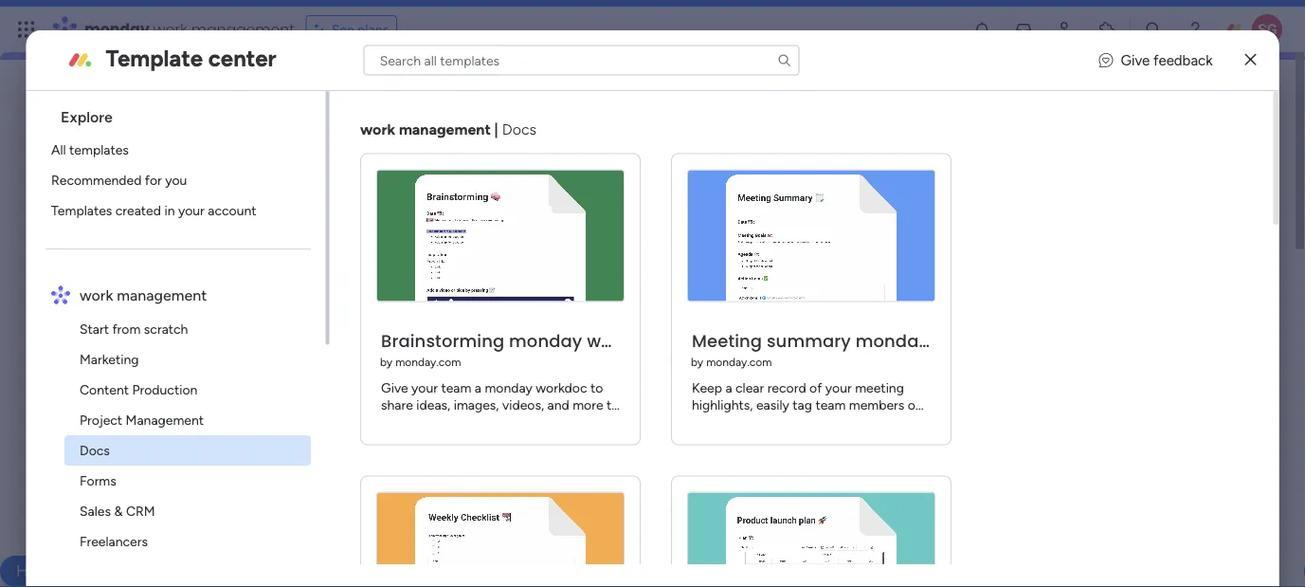 Task type: locate. For each thing, give the bounding box(es) containing it.
to
[[689, 294, 701, 311], [636, 314, 649, 330]]

give feedback
[[1121, 51, 1213, 69]]

by inside brainstorming monday workdoc by monday.com
[[380, 355, 392, 369]]

1 monday.com from the left
[[395, 355, 461, 369]]

2 workdoc from the left
[[933, 329, 1008, 353]]

monday.com inside brainstorming monday workdoc by monday.com
[[395, 355, 461, 369]]

see plans button
[[306, 15, 397, 44]]

0 horizontal spatial templates
[[69, 142, 128, 158]]

0 horizontal spatial and
[[248, 294, 270, 311]]

your inside the manage and run all aspects of your work in one unified place. from everyday tasks, to advanced projects, and processes, monday work management allows you to connect the dots, work smarter, and achieve shared goals.
[[377, 294, 404, 311]]

list box
[[34, 91, 330, 587]]

0 vertical spatial you
[[165, 172, 187, 188]]

0 vertical spatial work management
[[237, 120, 491, 156]]

search everything image
[[1145, 20, 1164, 39]]

explore for explore work management templates
[[213, 379, 257, 395]]

with
[[368, 484, 401, 504]]

1 horizontal spatial and
[[314, 314, 336, 330]]

1 vertical spatial work management
[[79, 286, 207, 304]]

monday inside meeting summary monday workdoc by monday.com
[[856, 329, 929, 353]]

management
[[191, 18, 295, 40], [311, 120, 491, 156], [399, 120, 491, 138], [292, 244, 393, 264], [117, 286, 207, 304], [489, 314, 567, 330], [293, 379, 371, 395], [447, 484, 547, 504]]

product
[[397, 244, 458, 264]]

1 vertical spatial your
[[377, 294, 404, 311]]

monday.com down 'meeting'
[[706, 355, 772, 369]]

monday.com inside meeting summary monday workdoc by monday.com
[[706, 355, 772, 369]]

your inside "explore" element
[[178, 202, 204, 219]]

you right for
[[165, 172, 187, 188]]

0 horizontal spatial work management
[[79, 286, 207, 304]]

templates created in your account
[[51, 202, 256, 219]]

2 horizontal spatial and
[[337, 334, 359, 350]]

all
[[296, 294, 309, 311]]

all templates
[[51, 142, 128, 158]]

docs up forms
[[79, 442, 109, 459]]

close image
[[1246, 53, 1257, 67]]

management inside the manage and run all aspects of your work in one unified place. from everyday tasks, to advanced projects, and processes, monday work management allows you to connect the dots, work smarter, and achieve shared goals.
[[489, 314, 567, 330]]

you
[[165, 172, 187, 188], [611, 314, 633, 330]]

design
[[79, 564, 120, 580]]

1 vertical spatial to
[[636, 314, 649, 330]]

monday.com
[[395, 355, 461, 369], [706, 355, 772, 369]]

0 horizontal spatial in
[[164, 202, 175, 219]]

templates
[[69, 142, 128, 158], [374, 379, 434, 395]]

0 horizontal spatial explore
[[60, 108, 112, 126]]

sales & crm
[[79, 503, 155, 519]]

1 vertical spatial explore
[[213, 379, 257, 395]]

0 horizontal spatial monday.com
[[395, 355, 461, 369]]

explore heading
[[45, 91, 326, 135]]

2 vertical spatial and
[[337, 334, 359, 350]]

goals.
[[455, 334, 489, 350]]

by down achieve on the bottom left of the page
[[380, 355, 392, 369]]

1 horizontal spatial in
[[439, 294, 450, 311]]

from
[[561, 294, 591, 311]]

docs
[[502, 120, 536, 138], [79, 442, 109, 459]]

1 horizontal spatial you
[[611, 314, 633, 330]]

0 horizontal spatial by
[[380, 355, 392, 369]]

you down everyday
[[611, 314, 633, 330]]

templates up recommended in the top left of the page
[[69, 142, 128, 158]]

by
[[380, 355, 392, 369], [691, 355, 703, 369]]

work management
[[237, 120, 491, 156], [79, 286, 207, 304]]

0 vertical spatial docs
[[502, 120, 536, 138]]

0 vertical spatial in
[[164, 202, 175, 219]]

work management product
[[251, 244, 458, 264]]

and down aspects at the bottom of page
[[314, 314, 336, 330]]

for
[[145, 172, 162, 188]]

1 vertical spatial in
[[439, 294, 450, 311]]

0 horizontal spatial your
[[178, 202, 204, 219]]

1 horizontal spatial docs
[[502, 120, 536, 138]]

1 horizontal spatial explore
[[213, 379, 257, 395]]

all
[[51, 142, 66, 158]]

Search all templates search field
[[364, 45, 800, 75]]

you inside "explore" element
[[165, 172, 187, 188]]

the
[[198, 334, 217, 350]]

templates down achieve on the bottom left of the page
[[374, 379, 434, 395]]

0 horizontal spatial you
[[165, 172, 187, 188]]

0 vertical spatial templates
[[69, 142, 128, 158]]

and
[[248, 294, 270, 311], [314, 314, 336, 330], [337, 334, 359, 350]]

in
[[164, 202, 175, 219], [439, 294, 450, 311]]

in left one
[[439, 294, 450, 311]]

0 vertical spatial explore
[[60, 108, 112, 126]]

and down processes,
[[337, 334, 359, 350]]

see plans
[[332, 21, 389, 37]]

in inside the manage and run all aspects of your work in one unified place. from everyday tasks, to advanced projects, and processes, monday work management allows you to connect the dots, work smarter, and achieve shared goals.
[[439, 294, 450, 311]]

0 vertical spatial to
[[689, 294, 701, 311]]

management inside explore work management templates button
[[293, 379, 371, 395]]

1 horizontal spatial work management
[[237, 120, 491, 156]]

2 monday.com from the left
[[706, 355, 772, 369]]

explore inside heading
[[60, 108, 112, 126]]

explore down dots,
[[213, 379, 257, 395]]

monday.com down shared
[[395, 355, 461, 369]]

explore up all templates
[[60, 108, 112, 126]]

your left account
[[178, 202, 204, 219]]

0 horizontal spatial workdoc
[[587, 329, 661, 353]]

1 vertical spatial templates
[[374, 379, 434, 395]]

processes,
[[339, 314, 403, 330]]

1 vertical spatial docs
[[79, 442, 109, 459]]

1 by from the left
[[380, 355, 392, 369]]

freelancers
[[79, 533, 147, 550]]

1 workdoc from the left
[[587, 329, 661, 353]]

run
[[273, 294, 293, 311]]

explore work management templates
[[213, 379, 434, 395]]

1 horizontal spatial templates
[[374, 379, 434, 395]]

0 horizontal spatial docs
[[79, 442, 109, 459]]

and left run
[[248, 294, 270, 311]]

getting started with work management
[[246, 484, 547, 504]]

explore inside button
[[213, 379, 257, 395]]

recommended for you
[[51, 172, 187, 188]]

your right of at the left of the page
[[377, 294, 404, 311]]

project management
[[79, 412, 204, 428]]

None search field
[[364, 45, 800, 75]]

template
[[106, 45, 203, 72]]

achieve
[[363, 334, 408, 350]]

monday down place.
[[509, 329, 582, 353]]

by inside meeting summary monday workdoc by monday.com
[[691, 355, 703, 369]]

0 vertical spatial your
[[178, 202, 204, 219]]

your
[[178, 202, 204, 219], [377, 294, 404, 311]]

docs right |
[[502, 120, 536, 138]]

manage and run all aspects of your work in one unified place. from everyday tasks, to advanced projects, and processes, monday work management allows you to connect the dots, work smarter, and achieve shared goals.
[[198, 294, 701, 350]]

tasks,
[[652, 294, 685, 311]]

monday up "template"
[[84, 18, 149, 40]]

explore
[[60, 108, 112, 126], [213, 379, 257, 395]]

1 horizontal spatial workdoc
[[933, 329, 1008, 353]]

to right tasks,
[[689, 294, 701, 311]]

workdoc
[[587, 329, 661, 353], [933, 329, 1008, 353]]

monday
[[84, 18, 149, 40], [406, 314, 454, 330], [509, 329, 582, 353], [856, 329, 929, 353]]

to down everyday
[[636, 314, 649, 330]]

monday up shared
[[406, 314, 454, 330]]

by down 'meeting'
[[691, 355, 703, 369]]

work
[[153, 18, 187, 40], [237, 120, 304, 156], [360, 120, 395, 138], [251, 244, 288, 264], [79, 286, 113, 304], [407, 294, 436, 311], [457, 314, 486, 330], [254, 334, 283, 350], [261, 379, 289, 395], [405, 484, 442, 504]]

in right created
[[164, 202, 175, 219]]

1 horizontal spatial your
[[377, 294, 404, 311]]

0 horizontal spatial to
[[636, 314, 649, 330]]

1 vertical spatial and
[[314, 314, 336, 330]]

monday inside the manage and run all aspects of your work in one unified place. from everyday tasks, to advanced projects, and processes, monday work management allows you to connect the dots, work smarter, and achieve shared goals.
[[406, 314, 454, 330]]

1 vertical spatial you
[[611, 314, 633, 330]]

template center
[[106, 45, 277, 72]]

&
[[114, 503, 122, 519]]

help
[[16, 561, 50, 581]]

1 horizontal spatial by
[[691, 355, 703, 369]]

monday right summary
[[856, 329, 929, 353]]

manage
[[198, 294, 245, 311]]

1 horizontal spatial monday.com
[[706, 355, 772, 369]]

smarter,
[[286, 334, 334, 350]]

2 by from the left
[[691, 355, 703, 369]]



Task type: vqa. For each thing, say whether or not it's contained in the screenshot.
left Your
yes



Task type: describe. For each thing, give the bounding box(es) containing it.
monday work management
[[84, 18, 295, 40]]

connect
[[652, 314, 701, 330]]

explore for explore
[[60, 108, 112, 126]]

getting started with work management button
[[175, 457, 1121, 532]]

meeting summary monday workdoc by monday.com
[[691, 329, 1008, 369]]

help image
[[1186, 20, 1205, 39]]

start
[[79, 321, 109, 337]]

search image
[[777, 53, 792, 68]]

work management inside list box
[[79, 286, 207, 304]]

workdoc inside meeting summary monday workdoc by monday.com
[[933, 329, 1008, 353]]

shared
[[412, 334, 451, 350]]

forms
[[79, 473, 116, 489]]

account
[[207, 202, 256, 219]]

projects,
[[259, 314, 311, 330]]

0 vertical spatial and
[[248, 294, 270, 311]]

meeting
[[692, 329, 762, 353]]

content production
[[79, 382, 197, 398]]

start from scratch
[[79, 321, 188, 337]]

aspects
[[312, 294, 358, 311]]

center
[[208, 45, 277, 72]]

work management templates element
[[45, 314, 326, 587]]

marketing
[[79, 351, 139, 367]]

management inside getting started with work management dropdown button
[[447, 484, 547, 504]]

work management | docs
[[360, 120, 536, 138]]

everyday
[[595, 294, 649, 311]]

see
[[332, 21, 354, 37]]

getting
[[246, 484, 305, 504]]

docs inside work management templates element
[[79, 442, 109, 459]]

recommended
[[51, 172, 141, 188]]

advanced
[[198, 314, 255, 330]]

production
[[132, 382, 197, 398]]

select product image
[[17, 20, 36, 39]]

monday inside brainstorming monday workdoc by monday.com
[[509, 329, 582, 353]]

invite members image
[[1056, 20, 1075, 39]]

templates inside button
[[374, 379, 434, 395]]

summary
[[767, 329, 851, 353]]

1 horizontal spatial to
[[689, 294, 701, 311]]

give feedback link
[[1100, 50, 1213, 71]]

allows
[[571, 314, 607, 330]]

created
[[115, 202, 161, 219]]

crm
[[126, 503, 155, 519]]

workdoc inside brainstorming monday workdoc by monday.com
[[587, 329, 661, 353]]

help button
[[0, 556, 66, 587]]

feedback
[[1154, 51, 1213, 69]]

work inside button
[[261, 379, 289, 395]]

scratch
[[144, 321, 188, 337]]

sam green image
[[1253, 14, 1283, 45]]

v2 user feedback image
[[1100, 50, 1114, 71]]

project
[[79, 412, 122, 428]]

place.
[[523, 294, 558, 311]]

started
[[309, 484, 364, 504]]

templates
[[51, 202, 112, 219]]

explore element
[[45, 135, 326, 226]]

templates inside "explore" element
[[69, 142, 128, 158]]

dots,
[[221, 334, 250, 350]]

list box containing explore
[[34, 91, 330, 587]]

brainstorming monday workdoc by monday.com
[[380, 329, 661, 369]]

brainstorming
[[381, 329, 504, 353]]

explore work management templates button
[[198, 372, 449, 402]]

one
[[453, 294, 475, 311]]

unified
[[479, 294, 520, 311]]

content
[[79, 382, 129, 398]]

apps image
[[1098, 20, 1117, 39]]

work inside dropdown button
[[405, 484, 442, 504]]

of
[[362, 294, 374, 311]]

inbox image
[[1015, 20, 1034, 39]]

|
[[494, 120, 498, 138]]

plans
[[358, 21, 389, 37]]

in inside "explore" element
[[164, 202, 175, 219]]

from
[[112, 321, 140, 337]]

management
[[125, 412, 204, 428]]

sales
[[79, 503, 111, 519]]

notifications image
[[973, 20, 992, 39]]

give
[[1121, 51, 1151, 69]]

you inside the manage and run all aspects of your work in one unified place. from everyday tasks, to advanced projects, and processes, monday work management allows you to connect the dots, work smarter, and achieve shared goals.
[[611, 314, 633, 330]]



